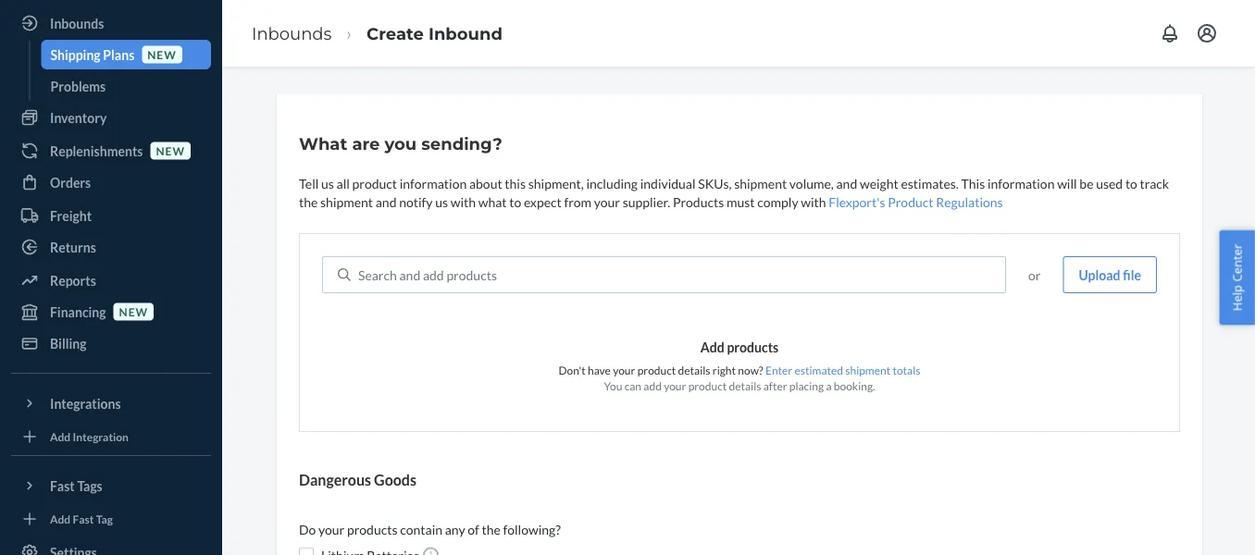 Task type: locate. For each thing, give the bounding box(es) containing it.
to down this at the left top of page
[[510, 194, 522, 210]]

or
[[1029, 267, 1041, 283]]

details left right
[[678, 363, 711, 377]]

inbounds
[[50, 15, 104, 31], [252, 23, 332, 43]]

add products don't have your product details right now? enter estimated shipment totals you can add your product details after placing a booking.
[[559, 339, 921, 393]]

shipment
[[734, 175, 787, 191], [320, 194, 373, 210], [846, 363, 891, 377]]

shipment up 'comply'
[[734, 175, 787, 191]]

information
[[400, 175, 467, 191], [988, 175, 1055, 191]]

1 vertical spatial the
[[482, 522, 501, 538]]

freight link
[[11, 201, 211, 231]]

1 horizontal spatial inbounds
[[252, 23, 332, 43]]

0 horizontal spatial details
[[678, 363, 711, 377]]

0 vertical spatial new
[[147, 48, 177, 61]]

2 vertical spatial new
[[119, 305, 148, 318]]

0 horizontal spatial with
[[451, 194, 476, 210]]

0 horizontal spatial information
[[400, 175, 467, 191]]

shipping plans
[[50, 47, 135, 63]]

details down now?
[[729, 380, 762, 393]]

0 vertical spatial the
[[299, 194, 318, 210]]

and
[[837, 175, 858, 191], [376, 194, 397, 210], [400, 267, 421, 283]]

information up notify
[[400, 175, 467, 191]]

2 vertical spatial product
[[689, 380, 727, 393]]

0 vertical spatial product
[[352, 175, 397, 191]]

details
[[678, 363, 711, 377], [729, 380, 762, 393]]

2 horizontal spatial products
[[727, 339, 779, 355]]

create inbound link
[[367, 23, 503, 43]]

booking.
[[834, 380, 876, 393]]

1 horizontal spatial the
[[482, 522, 501, 538]]

2 vertical spatial shipment
[[846, 363, 891, 377]]

1 vertical spatial add
[[50, 430, 71, 443]]

product
[[888, 194, 934, 210]]

open account menu image
[[1196, 22, 1219, 44]]

product down right
[[689, 380, 727, 393]]

individual
[[641, 175, 696, 191]]

flexport's product regulations button
[[829, 193, 1003, 211]]

0 vertical spatial and
[[837, 175, 858, 191]]

upload
[[1079, 267, 1121, 283]]

add left integration
[[50, 430, 71, 443]]

help center
[[1229, 244, 1246, 311]]

2 horizontal spatial product
[[689, 380, 727, 393]]

1 horizontal spatial product
[[638, 363, 676, 377]]

2 vertical spatial add
[[50, 512, 71, 526]]

2 horizontal spatial shipment
[[846, 363, 891, 377]]

right
[[713, 363, 736, 377]]

add
[[423, 267, 444, 283], [644, 380, 662, 393]]

0 vertical spatial us
[[321, 175, 334, 191]]

0 horizontal spatial the
[[299, 194, 318, 210]]

billing
[[50, 336, 87, 351]]

reports
[[50, 273, 96, 288]]

shipping
[[50, 47, 101, 63]]

help
[[1229, 285, 1246, 311]]

shipment for and
[[734, 175, 787, 191]]

your down including
[[594, 194, 620, 210]]

tell us all product information about this shipment, including individual skus, shipment volume, and weight estimates. this information will be used to track the shipment and notify us with what to expect from your supplier. products must comply with
[[299, 175, 1170, 210]]

add up right
[[701, 339, 725, 355]]

products left the contain
[[347, 522, 398, 538]]

inbounds link
[[11, 8, 211, 38], [252, 23, 332, 43]]

fast
[[50, 478, 75, 494], [73, 512, 94, 526]]

None checkbox
[[299, 548, 314, 556]]

open notifications image
[[1159, 22, 1182, 44]]

are
[[352, 133, 380, 154]]

1 vertical spatial us
[[435, 194, 448, 210]]

with down volume,
[[801, 194, 827, 210]]

add
[[701, 339, 725, 355], [50, 430, 71, 443], [50, 512, 71, 526]]

integrations
[[50, 396, 121, 412]]

add inside add products don't have your product details right now? enter estimated shipment totals you can add your product details after placing a booking.
[[701, 339, 725, 355]]

your
[[594, 194, 620, 210], [613, 363, 636, 377], [664, 380, 686, 393], [319, 522, 345, 538]]

do
[[299, 522, 316, 538]]

what are you sending?
[[299, 133, 503, 154]]

2 horizontal spatial and
[[837, 175, 858, 191]]

replenishments
[[50, 143, 143, 159]]

add down fast tags
[[50, 512, 71, 526]]

0 vertical spatial details
[[678, 363, 711, 377]]

to right "used"
[[1126, 175, 1138, 191]]

products
[[673, 194, 724, 210]]

fast tags button
[[11, 471, 211, 501]]

add for fast
[[50, 512, 71, 526]]

financing
[[50, 304, 106, 320]]

totals
[[893, 363, 921, 377]]

0 vertical spatial to
[[1126, 175, 1138, 191]]

can
[[625, 380, 642, 393]]

add integration
[[50, 430, 129, 443]]

product up the can
[[638, 363, 676, 377]]

product inside tell us all product information about this shipment, including individual skus, shipment volume, and weight estimates. this information will be used to track the shipment and notify us with what to expect from your supplier. products must comply with
[[352, 175, 397, 191]]

0 vertical spatial products
[[447, 267, 497, 283]]

products
[[447, 267, 497, 283], [727, 339, 779, 355], [347, 522, 398, 538]]

reports link
[[11, 266, 211, 295]]

about
[[469, 175, 502, 191]]

1 vertical spatial and
[[376, 194, 397, 210]]

us
[[321, 175, 334, 191], [435, 194, 448, 210]]

products up now?
[[727, 339, 779, 355]]

1 horizontal spatial with
[[801, 194, 827, 210]]

with down about
[[451, 194, 476, 210]]

add right the can
[[644, 380, 662, 393]]

search
[[358, 267, 397, 283]]

information left "will"
[[988, 175, 1055, 191]]

inventory link
[[11, 103, 211, 132]]

product right all
[[352, 175, 397, 191]]

goods
[[374, 471, 417, 489]]

1 horizontal spatial shipment
[[734, 175, 787, 191]]

0 vertical spatial add
[[423, 267, 444, 283]]

fast left 'tags'
[[50, 478, 75, 494]]

and left notify
[[376, 194, 397, 210]]

contain
[[400, 522, 443, 538]]

shipment inside add products don't have your product details right now? enter estimated shipment totals you can add your product details after placing a booking.
[[846, 363, 891, 377]]

1 horizontal spatial to
[[1126, 175, 1138, 191]]

dangerous goods
[[299, 471, 417, 489]]

placing
[[790, 380, 824, 393]]

with
[[451, 194, 476, 210], [801, 194, 827, 210]]

us left all
[[321, 175, 334, 191]]

1 vertical spatial add
[[644, 380, 662, 393]]

products down what
[[447, 267, 497, 283]]

you
[[385, 133, 417, 154]]

1 vertical spatial shipment
[[320, 194, 373, 210]]

0 vertical spatial add
[[701, 339, 725, 355]]

shipment down all
[[320, 194, 373, 210]]

new down reports link
[[119, 305, 148, 318]]

2 vertical spatial products
[[347, 522, 398, 538]]

1 horizontal spatial add
[[644, 380, 662, 393]]

0 vertical spatial shipment
[[734, 175, 787, 191]]

the down tell
[[299, 194, 318, 210]]

add right 'search'
[[423, 267, 444, 283]]

create inbound
[[367, 23, 503, 43]]

tags
[[77, 478, 103, 494]]

0 vertical spatial fast
[[50, 478, 75, 494]]

0 horizontal spatial to
[[510, 194, 522, 210]]

shipment up booking.
[[846, 363, 891, 377]]

volume,
[[790, 175, 834, 191]]

0 horizontal spatial and
[[376, 194, 397, 210]]

0 horizontal spatial add
[[423, 267, 444, 283]]

1 vertical spatial products
[[727, 339, 779, 355]]

2 vertical spatial and
[[400, 267, 421, 283]]

0 horizontal spatial product
[[352, 175, 397, 191]]

fast left the tag
[[73, 512, 94, 526]]

us right notify
[[435, 194, 448, 210]]

and up flexport's
[[837, 175, 858, 191]]

add fast tag
[[50, 512, 113, 526]]

the right of at the left of page
[[482, 522, 501, 538]]

1 horizontal spatial and
[[400, 267, 421, 283]]

orders
[[50, 175, 91, 190]]

1 vertical spatial details
[[729, 380, 762, 393]]

new up the orders link
[[156, 144, 185, 157]]

do your products contain any of the following?
[[299, 522, 561, 538]]

skus,
[[698, 175, 732, 191]]

add for products
[[701, 339, 725, 355]]

new right plans
[[147, 48, 177, 61]]

1 vertical spatial new
[[156, 144, 185, 157]]

1 horizontal spatial information
[[988, 175, 1055, 191]]

0 horizontal spatial inbounds
[[50, 15, 104, 31]]

returns link
[[11, 232, 211, 262]]

0 horizontal spatial products
[[347, 522, 398, 538]]

0 horizontal spatial us
[[321, 175, 334, 191]]

this
[[962, 175, 985, 191]]

the
[[299, 194, 318, 210], [482, 522, 501, 538]]

1 horizontal spatial us
[[435, 194, 448, 210]]

and right 'search'
[[400, 267, 421, 283]]



Task type: describe. For each thing, give the bounding box(es) containing it.
returns
[[50, 239, 96, 255]]

enter
[[766, 363, 793, 377]]

now?
[[738, 363, 764, 377]]

add for integration
[[50, 430, 71, 443]]

expect
[[524, 194, 562, 210]]

used
[[1097, 175, 1123, 191]]

center
[[1229, 244, 1246, 282]]

orders link
[[11, 168, 211, 197]]

problems link
[[41, 71, 211, 101]]

fast tags
[[50, 478, 103, 494]]

a
[[826, 380, 832, 393]]

inbound
[[429, 23, 503, 43]]

integration
[[73, 430, 129, 443]]

inventory
[[50, 110, 107, 125]]

file
[[1124, 267, 1142, 283]]

tag
[[96, 512, 113, 526]]

track
[[1140, 175, 1170, 191]]

of
[[468, 522, 479, 538]]

from
[[564, 194, 592, 210]]

new for shipping plans
[[147, 48, 177, 61]]

will
[[1058, 175, 1077, 191]]

1 vertical spatial product
[[638, 363, 676, 377]]

the inside tell us all product information about this shipment, including individual skus, shipment volume, and weight estimates. this information will be used to track the shipment and notify us with what to expect from your supplier. products must comply with
[[299, 194, 318, 210]]

estimates.
[[901, 175, 959, 191]]

dangerous
[[299, 471, 371, 489]]

your up the can
[[613, 363, 636, 377]]

don't
[[559, 363, 586, 377]]

what
[[478, 194, 507, 210]]

notify
[[399, 194, 433, 210]]

your right do
[[319, 522, 345, 538]]

what
[[299, 133, 348, 154]]

2 information from the left
[[988, 175, 1055, 191]]

inbounds inside breadcrumbs navigation
[[252, 23, 332, 43]]

any
[[445, 522, 465, 538]]

add integration link
[[11, 426, 211, 448]]

search image
[[338, 269, 351, 282]]

tell
[[299, 175, 319, 191]]

2 with from the left
[[801, 194, 827, 210]]

be
[[1080, 175, 1094, 191]]

following?
[[503, 522, 561, 538]]

must
[[727, 194, 755, 210]]

weight
[[860, 175, 899, 191]]

supplier.
[[623, 194, 671, 210]]

products inside add products don't have your product details right now? enter estimated shipment totals you can add your product details after placing a booking.
[[727, 339, 779, 355]]

plans
[[103, 47, 135, 63]]

upload file button
[[1063, 256, 1157, 294]]

1 horizontal spatial inbounds link
[[252, 23, 332, 43]]

have
[[588, 363, 611, 377]]

help center button
[[1220, 230, 1256, 325]]

search and add products
[[358, 267, 497, 283]]

1 with from the left
[[451, 194, 476, 210]]

you
[[604, 380, 623, 393]]

1 vertical spatial to
[[510, 194, 522, 210]]

integrations button
[[11, 389, 211, 419]]

1 information from the left
[[400, 175, 467, 191]]

your inside tell us all product information about this shipment, including individual skus, shipment volume, and weight estimates. this information will be used to track the shipment and notify us with what to expect from your supplier. products must comply with
[[594, 194, 620, 210]]

new for replenishments
[[156, 144, 185, 157]]

estimated
[[795, 363, 844, 377]]

sending?
[[422, 133, 503, 154]]

problems
[[50, 78, 106, 94]]

upload file
[[1079, 267, 1142, 283]]

this
[[505, 175, 526, 191]]

flexport's product regulations
[[829, 194, 1003, 210]]

shipment,
[[528, 175, 584, 191]]

freight
[[50, 208, 92, 224]]

1 horizontal spatial details
[[729, 380, 762, 393]]

0 horizontal spatial shipment
[[320, 194, 373, 210]]

1 vertical spatial fast
[[73, 512, 94, 526]]

comply
[[758, 194, 799, 210]]

fast inside dropdown button
[[50, 478, 75, 494]]

shipment for you
[[846, 363, 891, 377]]

after
[[764, 380, 788, 393]]

create
[[367, 23, 424, 43]]

flexport's
[[829, 194, 886, 210]]

your right the can
[[664, 380, 686, 393]]

breadcrumbs navigation
[[237, 6, 518, 60]]

billing link
[[11, 329, 211, 358]]

enter estimated shipment totals button
[[766, 363, 921, 378]]

including
[[587, 175, 638, 191]]

0 horizontal spatial inbounds link
[[11, 8, 211, 38]]

new for financing
[[119, 305, 148, 318]]

all
[[337, 175, 350, 191]]

regulations
[[936, 194, 1003, 210]]

add inside add products don't have your product details right now? enter estimated shipment totals you can add your product details after placing a booking.
[[644, 380, 662, 393]]

1 horizontal spatial products
[[447, 267, 497, 283]]

add fast tag link
[[11, 508, 211, 531]]



Task type: vqa. For each thing, say whether or not it's contained in the screenshot.
settings link to the left
no



